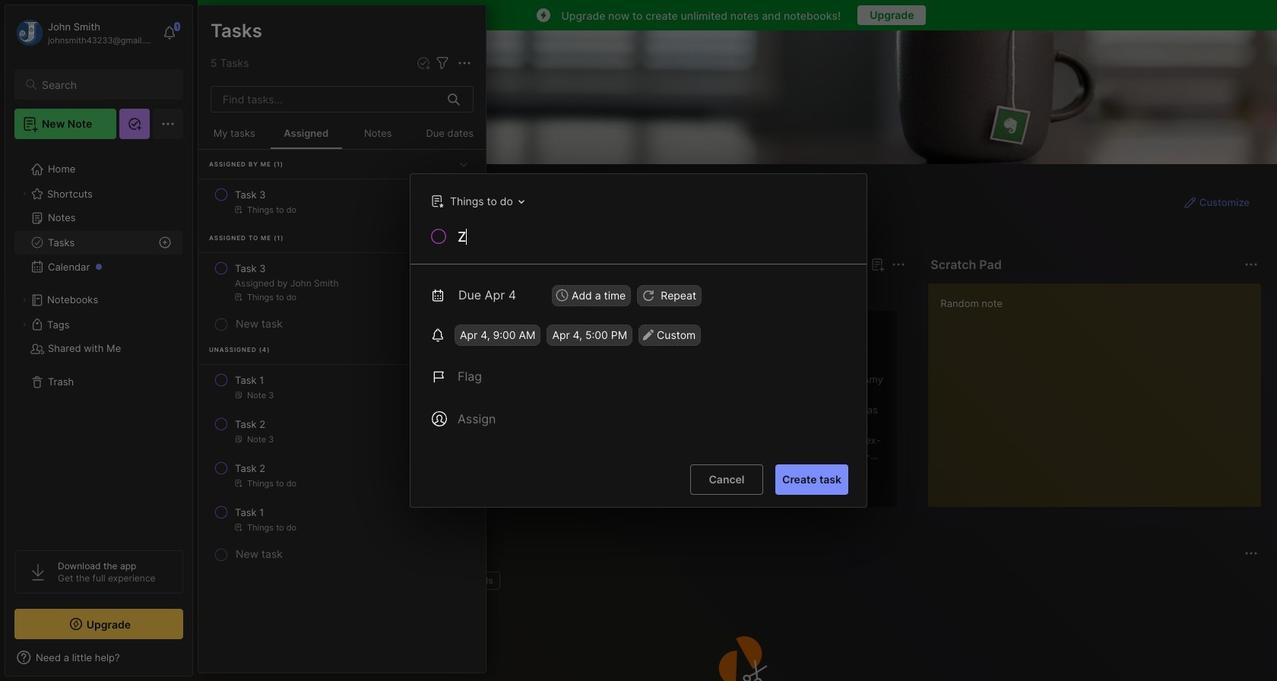 Task type: locate. For each thing, give the bounding box(es) containing it.
main element
[[0, 0, 198, 682]]

tab list
[[226, 283, 904, 301], [226, 572, 1257, 590]]

5 row from the top
[[205, 455, 480, 496]]

Enter task text field
[[456, 227, 849, 253]]

1 vertical spatial tab list
[[226, 572, 1257, 590]]

1 tab list from the top
[[226, 283, 904, 301]]

2 tab list from the top
[[226, 572, 1257, 590]]

Go to note or move task field
[[424, 190, 530, 212]]

row
[[205, 181, 480, 222], [205, 255, 480, 310], [205, 367, 480, 408], [205, 411, 480, 452], [205, 455, 480, 496], [205, 499, 480, 540]]

tab
[[226, 283, 271, 301], [277, 283, 338, 301], [412, 572, 452, 590], [458, 572, 500, 590]]

0 vertical spatial tab list
[[226, 283, 904, 301]]

row group
[[199, 150, 486, 566], [223, 310, 1278, 517]]

new task image
[[416, 56, 431, 71]]

task 3 3 cell
[[235, 261, 266, 276]]

None search field
[[42, 75, 170, 94]]

tree
[[5, 148, 192, 537]]

3 row from the top
[[205, 367, 480, 408]]

task 2 7 cell
[[235, 417, 266, 432]]



Task type: describe. For each thing, give the bounding box(es) containing it.
expand tags image
[[20, 320, 29, 329]]

task 3 1 cell
[[235, 187, 266, 202]]

4 row from the top
[[205, 411, 480, 452]]

Search text field
[[42, 78, 170, 92]]

Start writing… text field
[[941, 284, 1261, 495]]

task 2 8 cell
[[235, 461, 266, 476]]

none search field inside main element
[[42, 75, 170, 94]]

Find tasks… text field
[[214, 87, 439, 112]]

tree inside main element
[[5, 148, 192, 537]]

1 row from the top
[[205, 181, 480, 222]]

2 row from the top
[[205, 255, 480, 310]]

task 1 6 cell
[[235, 373, 264, 388]]

6 row from the top
[[205, 499, 480, 540]]

expand notebooks image
[[20, 296, 29, 305]]

task 1 9 cell
[[235, 505, 264, 520]]



Task type: vqa. For each thing, say whether or not it's contained in the screenshot.
first tab list from the bottom of the page
yes



